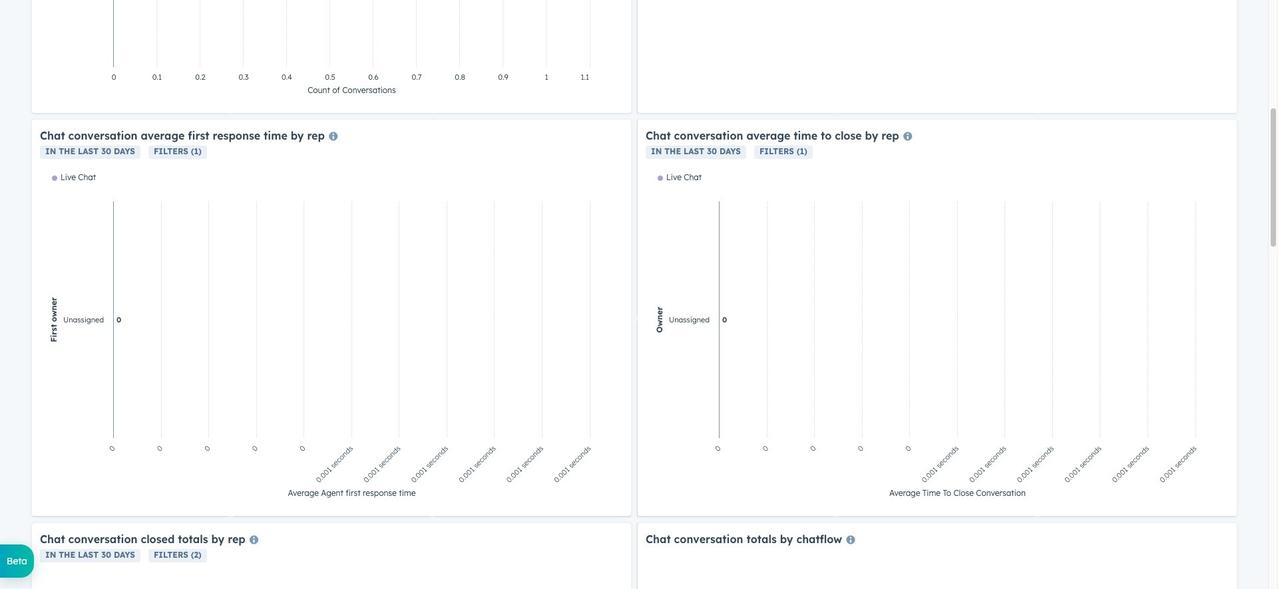 Task type: describe. For each thing, give the bounding box(es) containing it.
toggle series visibility region for chat conversation average time to close by rep element
[[658, 172, 702, 182]]

chat conversation average first response time by rep element
[[32, 120, 631, 517]]



Task type: locate. For each thing, give the bounding box(es) containing it.
chat conversation closed totals by rep element
[[32, 524, 631, 590]]

toggle series visibility region inside chat conversation average time to close by rep element
[[658, 172, 702, 182]]

2 toggle series visibility region from the left
[[658, 172, 702, 182]]

chat conversation totals by url element
[[638, 0, 1237, 113]]

interactive chart image inside chat conversation average first response time by rep "element"
[[40, 172, 623, 509]]

interactive chart image for toggle series visibility region within chat conversation average first response time by rep "element"
[[40, 172, 623, 509]]

interactive chart image inside chat conversation average time to close by rep element
[[646, 172, 1229, 509]]

interactive chart image
[[40, 0, 623, 105], [40, 172, 623, 509], [646, 172, 1229, 509]]

chat conversation average time to close by rep element
[[638, 120, 1237, 517]]

toggle series visibility region for chat conversation average first response time by rep "element"
[[52, 172, 96, 182]]

1 horizontal spatial toggle series visibility region
[[658, 172, 702, 182]]

toggle series visibility region
[[52, 172, 96, 182], [658, 172, 702, 182]]

chat conversation totals by chatflow element
[[638, 524, 1237, 590]]

toggle series visibility region inside chat conversation average first response time by rep "element"
[[52, 172, 96, 182]]

1 toggle series visibility region from the left
[[52, 172, 96, 182]]

0 horizontal spatial toggle series visibility region
[[52, 172, 96, 182]]

interactive chart image for toggle series visibility region in chat conversation average time to close by rep element
[[646, 172, 1229, 509]]



Task type: vqa. For each thing, say whether or not it's contained in the screenshot.
Integrations button
no



